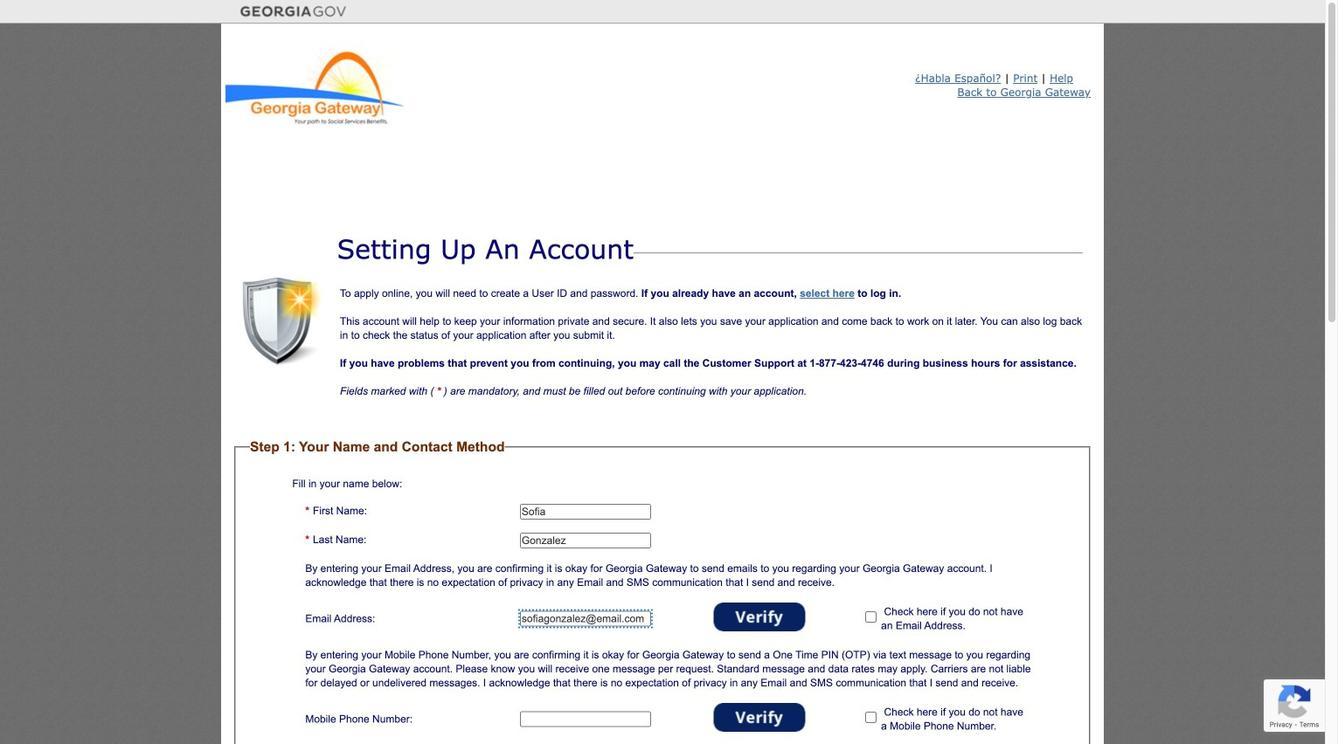 Task type: describe. For each thing, give the bounding box(es) containing it.
Mobile Phone Number text field
[[520, 712, 651, 728]]

setting up an account image
[[234, 278, 322, 365]]

georgia gateway logo image
[[221, 38, 409, 129]]



Task type: locate. For each thing, give the bounding box(es) containing it.
None checkbox
[[866, 612, 877, 623], [866, 713, 877, 724], [866, 612, 877, 623], [866, 713, 877, 724]]

Last Name text field
[[520, 533, 651, 549]]

Email Address text field
[[520, 612, 651, 627]]

First Name text field
[[520, 505, 651, 520]]

None image field
[[714, 603, 806, 632], [714, 704, 806, 733], [714, 603, 806, 632], [714, 704, 806, 733]]



